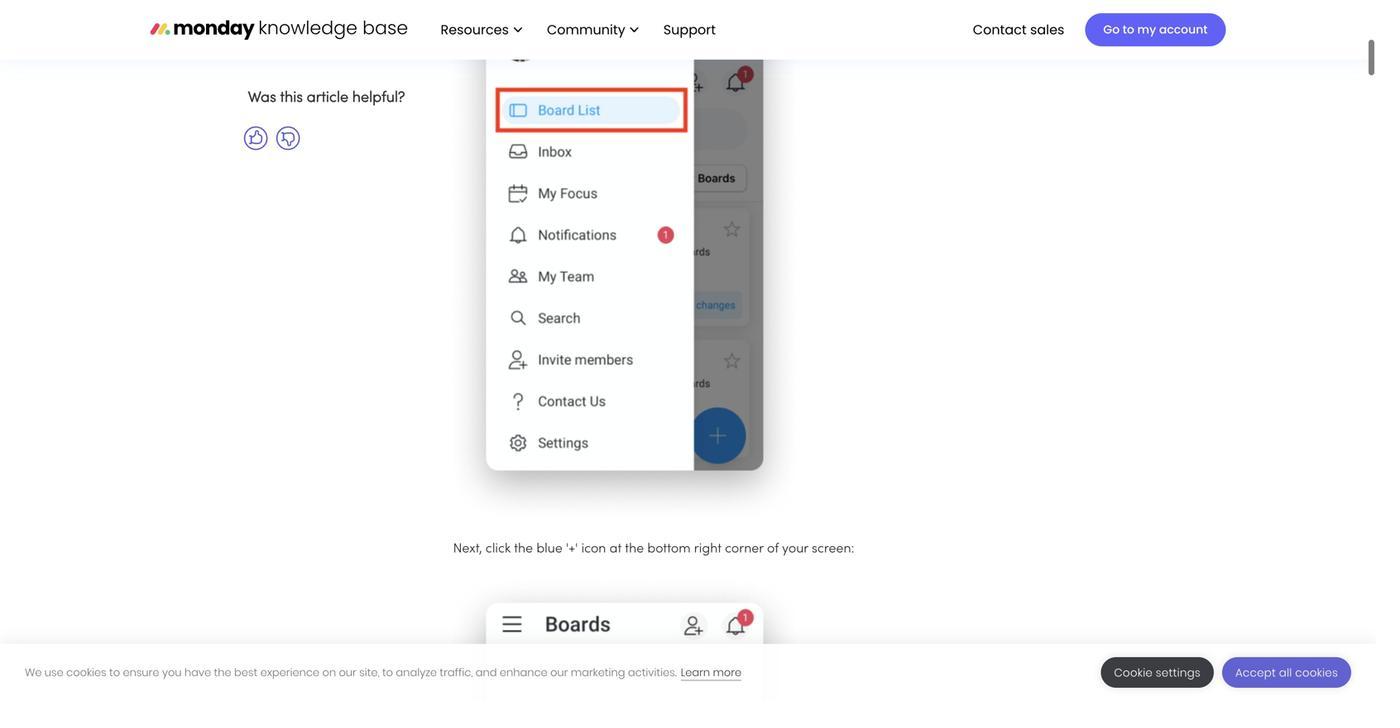 Task type: locate. For each thing, give the bounding box(es) containing it.
0 horizontal spatial to
[[109, 665, 120, 680]]

the
[[514, 543, 533, 556], [625, 543, 644, 556], [214, 665, 232, 680]]

have
[[184, 665, 211, 680]]

article
[[307, 91, 349, 105]]

cookies inside accept all cookies button
[[1296, 665, 1339, 681]]

cookies
[[66, 665, 106, 680], [1296, 665, 1339, 681]]

0 horizontal spatial the
[[214, 665, 232, 680]]

experience
[[260, 665, 320, 680]]

1 horizontal spatial cookies
[[1296, 665, 1339, 681]]

learn more link
[[681, 665, 742, 681]]

2 horizontal spatial the
[[625, 543, 644, 556]]

our right on
[[339, 665, 357, 680]]

to right site,
[[382, 665, 393, 680]]

accept all cookies
[[1236, 665, 1339, 681]]

ensure
[[123, 665, 159, 680]]

the for next, click the blue '+' icon at the bottom right corner of your screen:
[[625, 543, 644, 556]]

best
[[234, 665, 258, 680]]

cookies right all
[[1296, 665, 1339, 681]]

the left best
[[214, 665, 232, 680]]

we
[[25, 665, 42, 680]]

the right the at
[[625, 543, 644, 556]]

helpful?
[[353, 91, 405, 105]]

enhance
[[500, 665, 548, 680]]

1 our from the left
[[339, 665, 357, 680]]

accept all cookies button
[[1223, 657, 1352, 688]]

support
[[664, 20, 716, 39]]

blue
[[537, 543, 563, 556]]

corner
[[725, 543, 764, 556]]

0 horizontal spatial cookies
[[66, 665, 106, 680]]

this
[[280, 91, 303, 105]]

list containing resources
[[424, 0, 729, 60]]

the for we use cookies to ensure you have the best experience on our site, to analyze traffic, and enhance our marketing activities. learn more
[[214, 665, 232, 680]]

0 horizontal spatial our
[[339, 665, 357, 680]]

on
[[323, 665, 336, 680]]

resources link
[[433, 16, 531, 44]]

the right click
[[514, 543, 533, 556]]

cookies right use
[[66, 665, 106, 680]]

to
[[1123, 22, 1135, 38], [109, 665, 120, 680], [382, 665, 393, 680]]

to inside main element
[[1123, 22, 1135, 38]]

1.png image
[[453, 0, 796, 525]]

go
[[1104, 22, 1120, 38]]

use
[[45, 665, 64, 680]]

2 cookies from the left
[[1296, 665, 1339, 681]]

contact sales
[[973, 20, 1065, 39]]

to right go
[[1123, 22, 1135, 38]]

add columns link
[[259, 4, 413, 24]]

'+'
[[566, 543, 578, 556]]

account
[[1160, 22, 1208, 38]]

activities.
[[628, 665, 677, 680]]

our
[[339, 665, 357, 680], [551, 665, 568, 680]]

analyze
[[396, 665, 437, 680]]

cookies for all
[[1296, 665, 1339, 681]]

1 horizontal spatial our
[[551, 665, 568, 680]]

next,
[[453, 543, 482, 556]]

2 horizontal spatial to
[[1123, 22, 1135, 38]]

go to my account link
[[1086, 13, 1227, 46]]

dialog containing cookie settings
[[0, 644, 1377, 701]]

at
[[610, 543, 622, 556]]

click
[[486, 543, 511, 556]]

sales
[[1031, 20, 1065, 39]]

dialog
[[0, 644, 1377, 701]]

our right enhance
[[551, 665, 568, 680]]

list
[[424, 0, 729, 60]]

monday.com logo image
[[150, 12, 408, 47]]

1 cookies from the left
[[66, 665, 106, 680]]

to left ensure
[[109, 665, 120, 680]]

support link
[[656, 16, 729, 44], [664, 20, 721, 39]]



Task type: describe. For each thing, give the bounding box(es) containing it.
main element
[[424, 0, 1227, 60]]

settings
[[1156, 665, 1201, 681]]

resources
[[441, 20, 509, 39]]

contact
[[973, 20, 1027, 39]]

right
[[695, 543, 722, 556]]

marketing
[[571, 665, 626, 680]]

we use cookies to ensure you have the best experience on our site, to analyze traffic, and enhance our marketing activities. learn more
[[25, 665, 742, 680]]

2.png image
[[453, 574, 796, 701]]

community link
[[539, 16, 647, 44]]

cookie settings button
[[1102, 657, 1215, 688]]

and
[[476, 665, 497, 680]]

columns
[[287, 8, 336, 20]]

bottom
[[648, 543, 691, 556]]

accept
[[1236, 665, 1277, 681]]

screen:
[[812, 543, 855, 556]]

cookie
[[1115, 665, 1153, 681]]

all
[[1280, 665, 1293, 681]]

site,
[[359, 665, 380, 680]]

cookie settings
[[1115, 665, 1201, 681]]

icon
[[582, 543, 606, 556]]

next, click the blue '+' icon at the bottom right corner of your screen:
[[453, 543, 855, 556]]

traffic,
[[440, 665, 473, 680]]

contact sales link
[[965, 16, 1073, 44]]

more
[[713, 665, 742, 680]]

go to my account
[[1104, 22, 1208, 38]]

was
[[248, 91, 276, 105]]

your
[[783, 543, 809, 556]]

my
[[1138, 22, 1157, 38]]

add
[[259, 8, 283, 20]]

learn
[[681, 665, 711, 680]]

1 horizontal spatial the
[[514, 543, 533, 556]]

cookies for use
[[66, 665, 106, 680]]

2 our from the left
[[551, 665, 568, 680]]

community
[[547, 20, 626, 39]]

of
[[768, 543, 779, 556]]

1 horizontal spatial to
[[382, 665, 393, 680]]

you
[[162, 665, 182, 680]]

add columns
[[259, 8, 340, 20]]

was this article helpful?
[[248, 91, 405, 105]]



Task type: vqa. For each thing, say whether or not it's contained in the screenshot.
'The Formula Column' link
no



